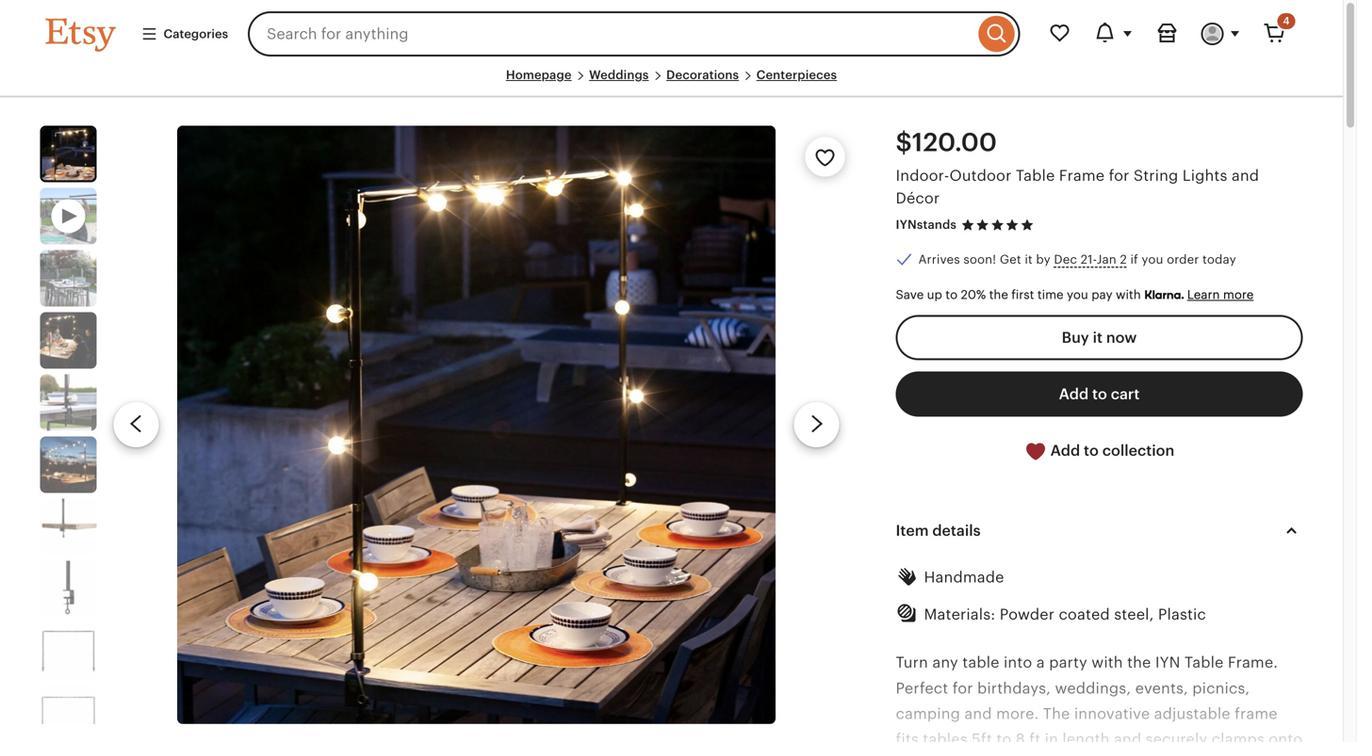 Task type: vqa. For each thing, say whether or not it's contained in the screenshot.
soon! get in the top of the page
yes



Task type: locate. For each thing, give the bounding box(es) containing it.
perfect
[[896, 680, 949, 697]]

0 vertical spatial with
[[1116, 288, 1141, 302]]

1 vertical spatial for
[[953, 680, 973, 697]]

add
[[1059, 386, 1089, 403], [1051, 442, 1080, 459]]

weddings
[[589, 68, 649, 82]]

1 horizontal spatial it
[[1093, 329, 1103, 346]]

menu bar
[[46, 68, 1298, 98]]

order
[[1167, 253, 1199, 267]]

any
[[933, 655, 959, 672]]

for down any
[[953, 680, 973, 697]]

jan
[[1097, 253, 1117, 267]]

0 vertical spatial you
[[1142, 253, 1164, 267]]

1 horizontal spatial and
[[1114, 732, 1142, 743]]

frame.
[[1228, 655, 1278, 672]]

add for add to cart
[[1059, 386, 1089, 403]]

1 vertical spatial the
[[1128, 655, 1151, 672]]

and
[[1232, 168, 1260, 184], [965, 706, 992, 723], [1114, 732, 1142, 743]]

for
[[1109, 168, 1130, 184], [953, 680, 973, 697]]

1 vertical spatial table
[[1185, 655, 1224, 672]]

table inside indoor-outdoor table frame for string lights and décor
[[1016, 168, 1055, 184]]

adjustable
[[1154, 706, 1231, 723]]

2 horizontal spatial and
[[1232, 168, 1260, 184]]

in
[[1045, 732, 1059, 743]]

0 horizontal spatial it
[[1025, 253, 1033, 267]]

collection
[[1103, 442, 1175, 459]]

indoor-
[[896, 168, 950, 184]]

21-
[[1081, 253, 1097, 267]]

décor
[[896, 190, 940, 207]]

to left 8
[[997, 732, 1012, 743]]

add left cart
[[1059, 386, 1089, 403]]

more
[[1223, 288, 1254, 302]]

the
[[989, 288, 1009, 302], [1128, 655, 1151, 672]]

$120.00
[[896, 128, 997, 157]]

more.
[[996, 706, 1039, 723]]

4 link
[[1252, 11, 1298, 57]]

to left cart
[[1093, 386, 1107, 403]]

0 vertical spatial the
[[989, 288, 1009, 302]]

you left the pay
[[1067, 288, 1089, 302]]

details
[[933, 523, 981, 540]]

you right if
[[1142, 253, 1164, 267]]

none search field inside the categories banner
[[248, 11, 1020, 57]]

indoor-outdoor table frame for string lights and décor image 6 image
[[40, 499, 97, 556]]

1 vertical spatial and
[[965, 706, 992, 723]]

categories
[[164, 27, 228, 41]]

20%
[[961, 288, 986, 302]]

1 vertical spatial add
[[1051, 442, 1080, 459]]

handmade
[[924, 570, 1004, 587]]

the left iyn on the bottom
[[1128, 655, 1151, 672]]

0 horizontal spatial table
[[1016, 168, 1055, 184]]

and right lights
[[1232, 168, 1260, 184]]

indoor-outdoor table frame for string lights and décor image 2 image
[[40, 250, 97, 307]]

add to cart
[[1059, 386, 1140, 403]]

add for add to collection
[[1051, 442, 1080, 459]]

party
[[1049, 655, 1088, 672]]

0 vertical spatial table
[[1016, 168, 1055, 184]]

1 vertical spatial you
[[1067, 288, 1089, 302]]

decorations link
[[667, 68, 739, 82]]

cart
[[1111, 386, 1140, 403]]

with right the pay
[[1116, 288, 1141, 302]]

table
[[1016, 168, 1055, 184], [1185, 655, 1224, 672]]

to
[[946, 288, 958, 302], [1093, 386, 1107, 403], [1084, 442, 1099, 459], [997, 732, 1012, 743]]

turn
[[896, 655, 928, 672]]

item details button
[[879, 509, 1320, 554]]

klarna.
[[1144, 288, 1184, 302]]

add down add to cart
[[1051, 442, 1080, 459]]

now
[[1107, 329, 1137, 346]]

5ft
[[972, 732, 993, 743]]

turn any table into a party with the iyn table frame. perfect for birthdays, weddings, events, picnics, camping and more. the innovative adjustable frame fits tables 5ft to 8 ft in length and securely clamps o
[[896, 655, 1303, 743]]

0 horizontal spatial you
[[1067, 288, 1089, 302]]

0 horizontal spatial the
[[989, 288, 1009, 302]]

iynstands link
[[896, 218, 957, 232]]

add inside 'button'
[[1059, 386, 1089, 403]]

it right the buy
[[1093, 329, 1103, 346]]

it left 'by'
[[1025, 253, 1033, 267]]

to left collection
[[1084, 442, 1099, 459]]

up
[[927, 288, 943, 302]]

1 vertical spatial with
[[1092, 655, 1123, 672]]

for left string
[[1109, 168, 1130, 184]]

indoor-outdoor table frame for string lights and décor image 1 image
[[177, 126, 776, 725], [42, 128, 95, 181]]

None search field
[[248, 11, 1020, 57]]

the
[[1043, 706, 1070, 723]]

the left first
[[989, 288, 1009, 302]]

pay
[[1092, 288, 1113, 302]]

indoor-outdoor table frame for string lights and décor image 7 image
[[40, 561, 97, 618]]

clamps
[[1212, 732, 1265, 743]]

0 vertical spatial for
[[1109, 168, 1130, 184]]

homepage link
[[506, 68, 572, 82]]

the inside save up to 20% the first time you pay with klarna. learn more
[[989, 288, 1009, 302]]

learn more button
[[1187, 288, 1254, 302]]

to right up
[[946, 288, 958, 302]]

and up 5ft
[[965, 706, 992, 723]]

1 vertical spatial it
[[1093, 329, 1103, 346]]

and down innovative
[[1114, 732, 1142, 743]]

tables
[[923, 732, 968, 743]]

1 horizontal spatial the
[[1128, 655, 1151, 672]]

categories banner
[[12, 0, 1332, 68]]

and inside indoor-outdoor table frame for string lights and décor
[[1232, 168, 1260, 184]]

into
[[1004, 655, 1033, 672]]

save up to 20% the first time you pay with klarna. learn more
[[896, 288, 1254, 302]]

0 vertical spatial add
[[1059, 386, 1089, 403]]

soon! get
[[964, 253, 1022, 267]]

frame
[[1059, 168, 1105, 184]]

1 horizontal spatial for
[[1109, 168, 1130, 184]]

you inside save up to 20% the first time you pay with klarna. learn more
[[1067, 288, 1089, 302]]

0 horizontal spatial for
[[953, 680, 973, 697]]

indoor-outdoor table frame for string lights and décor image 9 image
[[40, 686, 97, 742]]

1 horizontal spatial table
[[1185, 655, 1224, 672]]

you
[[1142, 253, 1164, 267], [1067, 288, 1089, 302]]

table left frame
[[1016, 168, 1055, 184]]

with
[[1116, 288, 1141, 302], [1092, 655, 1123, 672]]

events,
[[1136, 680, 1189, 697]]

securely
[[1146, 732, 1208, 743]]

table up picnics,
[[1185, 655, 1224, 672]]

with up 'weddings,'
[[1092, 655, 1123, 672]]

iynstands
[[896, 218, 957, 232]]

today
[[1203, 253, 1237, 267]]

0 vertical spatial and
[[1232, 168, 1260, 184]]

add inside button
[[1051, 442, 1080, 459]]

centerpieces link
[[757, 68, 837, 82]]



Task type: describe. For each thing, give the bounding box(es) containing it.
fits
[[896, 732, 919, 743]]

with inside turn any table into a party with the iyn table frame. perfect for birthdays, weddings, events, picnics, camping and more. the innovative adjustable frame fits tables 5ft to 8 ft in length and securely clamps o
[[1092, 655, 1123, 672]]

a
[[1037, 655, 1045, 672]]

outdoor
[[950, 168, 1012, 184]]

plastic
[[1158, 606, 1207, 623]]

time
[[1038, 288, 1064, 302]]

categories button
[[127, 17, 242, 51]]

learn
[[1187, 288, 1220, 302]]

to inside save up to 20% the first time you pay with klarna. learn more
[[946, 288, 958, 302]]

first
[[1012, 288, 1034, 302]]

indoor-outdoor table frame for string lights and décor image 8 image
[[40, 624, 97, 680]]

buy it now
[[1062, 329, 1137, 346]]

coated
[[1059, 606, 1110, 623]]

it inside button
[[1093, 329, 1103, 346]]

add to cart button
[[896, 372, 1303, 417]]

indoor-outdoor table frame for string lights and décor image 4 image
[[40, 375, 97, 431]]

powder
[[1000, 606, 1055, 623]]

arrives
[[919, 253, 960, 267]]

add to collection button
[[896, 428, 1303, 475]]

2
[[1120, 253, 1127, 267]]

item details
[[896, 523, 981, 540]]

2 vertical spatial and
[[1114, 732, 1142, 743]]

ft
[[1030, 732, 1041, 743]]

save
[[896, 288, 924, 302]]

indoor-outdoor table frame for string lights and décor image 5 image
[[40, 437, 97, 494]]

buy
[[1062, 329, 1089, 346]]

innovative
[[1074, 706, 1150, 723]]

camping
[[896, 706, 961, 723]]

lights
[[1183, 168, 1228, 184]]

dec
[[1054, 253, 1078, 267]]

by
[[1036, 253, 1051, 267]]

Search for anything text field
[[248, 11, 974, 57]]

to inside the add to collection button
[[1084, 442, 1099, 459]]

table inside turn any table into a party with the iyn table frame. perfect for birthdays, weddings, events, picnics, camping and more. the innovative adjustable frame fits tables 5ft to 8 ft in length and securely clamps o
[[1185, 655, 1224, 672]]

0 horizontal spatial indoor-outdoor table frame for string lights and décor image 1 image
[[42, 128, 95, 181]]

4
[[1283, 15, 1290, 27]]

item
[[896, 523, 929, 540]]

0 horizontal spatial and
[[965, 706, 992, 723]]

decorations
[[667, 68, 739, 82]]

for inside indoor-outdoor table frame for string lights and décor
[[1109, 168, 1130, 184]]

the inside turn any table into a party with the iyn table frame. perfect for birthdays, weddings, events, picnics, camping and more. the innovative adjustable frame fits tables 5ft to 8 ft in length and securely clamps o
[[1128, 655, 1151, 672]]

table
[[963, 655, 1000, 672]]

materials: powder coated steel, plastic
[[924, 606, 1207, 623]]

steel,
[[1114, 606, 1154, 623]]

weddings,
[[1055, 680, 1131, 697]]

to inside turn any table into a party with the iyn table frame. perfect for birthdays, weddings, events, picnics, camping and more. the innovative adjustable frame fits tables 5ft to 8 ft in length and securely clamps o
[[997, 732, 1012, 743]]

arrives soon! get it by dec 21-jan 2 if you order today
[[919, 253, 1237, 267]]

if
[[1131, 253, 1139, 267]]

string
[[1134, 168, 1179, 184]]

with inside save up to 20% the first time you pay with klarna. learn more
[[1116, 288, 1141, 302]]

indoor-outdoor table frame for string lights and décor image 3 image
[[40, 313, 97, 369]]

1 horizontal spatial indoor-outdoor table frame for string lights and décor image 1 image
[[177, 126, 776, 725]]

0 vertical spatial it
[[1025, 253, 1033, 267]]

weddings link
[[589, 68, 649, 82]]

menu bar containing homepage
[[46, 68, 1298, 98]]

centerpieces
[[757, 68, 837, 82]]

homepage
[[506, 68, 572, 82]]

frame
[[1235, 706, 1278, 723]]

buy it now button
[[896, 315, 1303, 360]]

picnics,
[[1193, 680, 1250, 697]]

birthdays,
[[978, 680, 1051, 697]]

add to collection
[[1047, 442, 1175, 459]]

length
[[1063, 732, 1110, 743]]

to inside add to cart 'button'
[[1093, 386, 1107, 403]]

for inside turn any table into a party with the iyn table frame. perfect for birthdays, weddings, events, picnics, camping and more. the innovative adjustable frame fits tables 5ft to 8 ft in length and securely clamps o
[[953, 680, 973, 697]]

materials:
[[924, 606, 996, 623]]

indoor-outdoor table frame for string lights and décor
[[896, 168, 1260, 207]]

8
[[1016, 732, 1025, 743]]

iyn
[[1156, 655, 1181, 672]]

1 horizontal spatial you
[[1142, 253, 1164, 267]]



